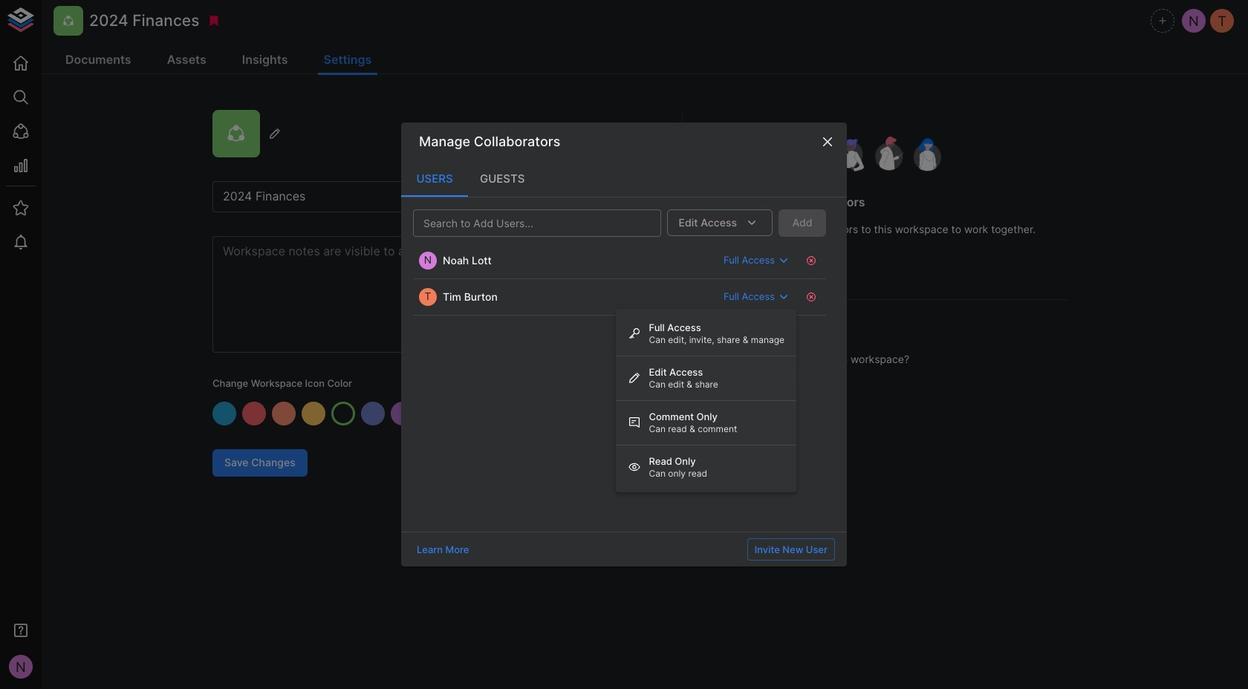 Task type: vqa. For each thing, say whether or not it's contained in the screenshot.
tab list
yes



Task type: locate. For each thing, give the bounding box(es) containing it.
dialog
[[401, 122, 847, 567]]

Workspace notes are visible to all members and guests. text field
[[212, 236, 634, 353]]

Search to Add Users... text field
[[417, 214, 632, 232]]

tab list
[[401, 161, 847, 197]]



Task type: describe. For each thing, give the bounding box(es) containing it.
remove bookmark image
[[208, 14, 221, 27]]

Workspace Name text field
[[212, 181, 634, 212]]



